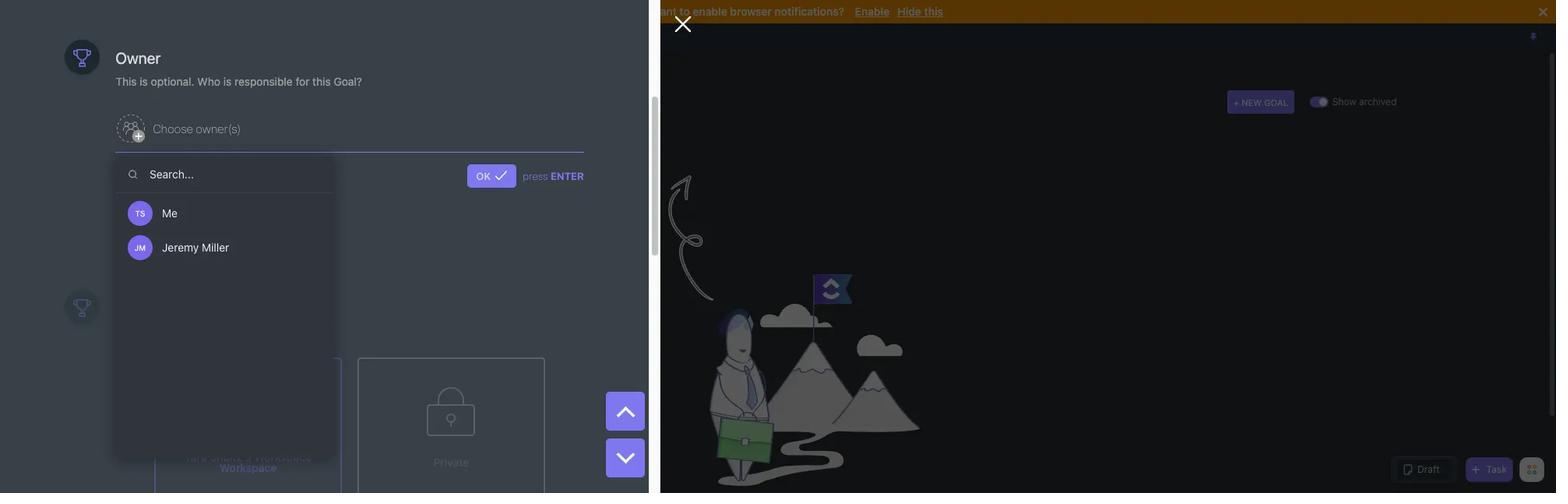 Task type: vqa. For each thing, say whether or not it's contained in the screenshot.
Do you want to enable browser notifications? Enable Hide this
yes



Task type: describe. For each thing, give the bounding box(es) containing it.
tara
[[185, 450, 207, 463]]

archived
[[1359, 96, 1397, 107]]

enable
[[693, 5, 727, 18]]

workspace right tara
[[219, 461, 277, 474]]

goal
[[1264, 97, 1288, 107]]

browser
[[730, 5, 772, 18]]

press enter
[[523, 170, 584, 182]]

miller
[[202, 241, 229, 254]]

do you want to enable browser notifications? enable hide this
[[613, 5, 943, 18]]

you
[[630, 5, 649, 18]]

owner dialog
[[0, 0, 692, 493]]

+
[[1234, 97, 1239, 107]]

notifications?
[[775, 5, 844, 18]]

ts
[[135, 209, 145, 218]]

choose owner(s)
[[153, 121, 241, 135]]

enter
[[551, 170, 584, 182]]

hide
[[897, 5, 921, 18]]

enable
[[855, 5, 890, 18]]

show for show folders
[[191, 139, 217, 152]]

folders
[[220, 139, 255, 152]]

Search... text field
[[115, 156, 333, 193]]

choose
[[153, 121, 193, 135]]

show folders
[[191, 139, 255, 152]]

task
[[1486, 463, 1507, 475]]



Task type: locate. For each thing, give the bounding box(es) containing it.
workspace
[[254, 450, 312, 463], [219, 461, 277, 474]]

tara shultz's workspace workspace
[[185, 450, 312, 474]]

jm
[[135, 243, 146, 252]]

0 horizontal spatial show
[[191, 139, 217, 152]]

show
[[1332, 96, 1356, 107], [191, 139, 217, 152]]

this
[[924, 5, 943, 18]]

want
[[652, 5, 677, 18]]

shultz's
[[210, 450, 251, 463]]

jeremy
[[162, 241, 199, 254]]

+ new goal
[[1234, 97, 1288, 107]]

goals
[[191, 89, 241, 112]]

press
[[523, 170, 548, 182]]

to
[[679, 5, 690, 18]]

owner(s)
[[196, 121, 241, 135]]

do
[[613, 5, 627, 18]]

me
[[162, 206, 178, 220]]

1 vertical spatial show
[[191, 139, 217, 152]]

workspace right shultz's
[[254, 450, 312, 463]]

show for show archived
[[1332, 96, 1356, 107]]

ok button
[[468, 164, 517, 188]]

private
[[433, 455, 469, 469]]

new
[[1242, 97, 1262, 107]]

0 vertical spatial show
[[1332, 96, 1356, 107]]

show down choose owner(s)
[[191, 139, 217, 152]]

owner
[[115, 49, 161, 67]]

show left the archived at the top right
[[1332, 96, 1356, 107]]

jeremy miller
[[162, 241, 229, 254]]

show archived
[[1332, 96, 1397, 107]]

1 horizontal spatial show
[[1332, 96, 1356, 107]]

favorites
[[52, 32, 100, 42]]

ok
[[476, 170, 491, 182]]



